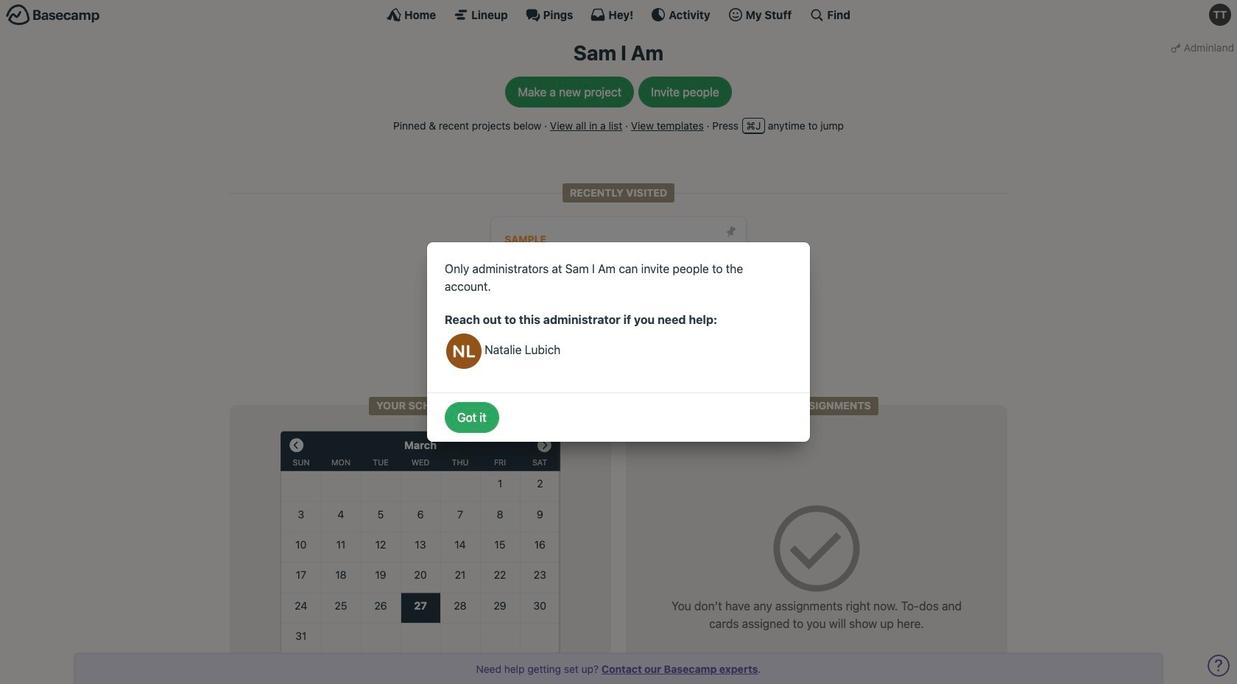 Task type: describe. For each thing, give the bounding box(es) containing it.
main element
[[0, 0, 1238, 29]]

cheryl walters image
[[518, 336, 536, 353]]

josh fiske image
[[562, 336, 580, 353]]

terry turtle image
[[1210, 4, 1232, 26]]

keyboard shortcut: ⌘ + / image
[[810, 7, 825, 22]]

natalie lubich image
[[447, 334, 482, 369]]

switch accounts image
[[6, 4, 100, 27]]

jennifer young image
[[547, 336, 565, 353]]



Task type: locate. For each thing, give the bounding box(es) containing it.
dialog
[[427, 242, 810, 442]]

annie bryan image
[[504, 336, 521, 353]]

jared davis image
[[533, 336, 551, 353]]



Task type: vqa. For each thing, say whether or not it's contained in the screenshot.
Jared Davis icon
yes



